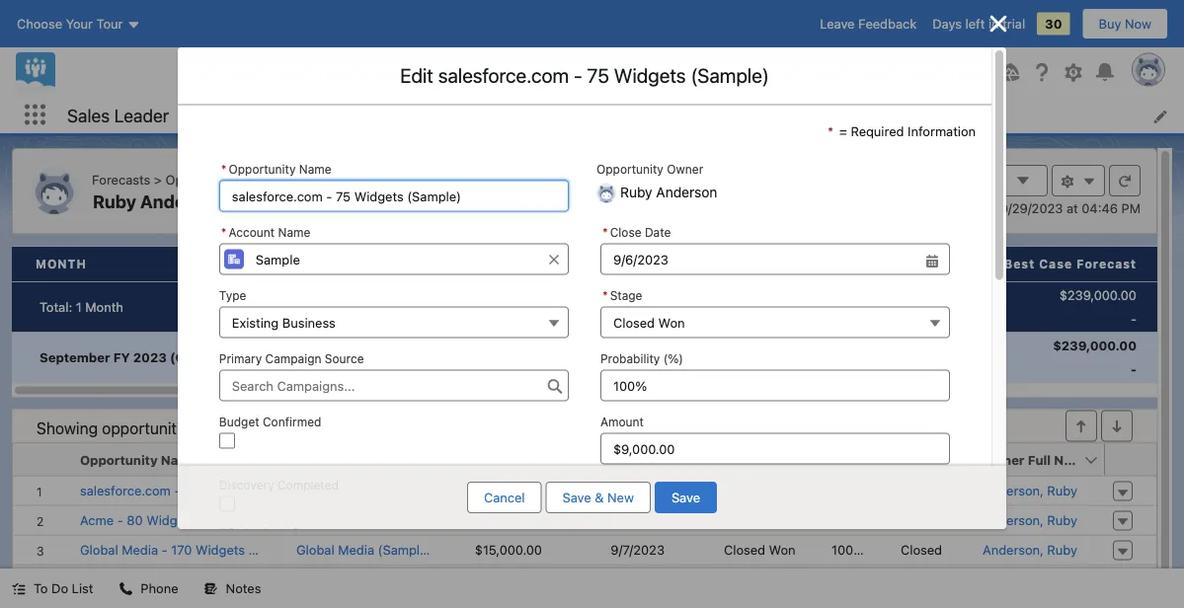 Task type: vqa. For each thing, say whether or not it's contained in the screenshot.
Product Family Element
no



Task type: describe. For each thing, give the bounding box(es) containing it.
showing opportunities for: ruby anderson
[[37, 419, 339, 437]]

all forecast categories
[[544, 419, 710, 437]]

salesforce.com for salesforce.com - 1,000 widgets (sample)
[[80, 572, 171, 587]]

pm
[[1121, 200, 1141, 215]]

Amount text field
[[600, 433, 950, 465]]

month
[[36, 257, 87, 271]]

3 closed won from the top
[[724, 543, 796, 557]]

close inside close date button
[[601, 452, 637, 467]]

global for global media - 170 widgets (sample)
[[80, 543, 118, 557]]

salesforce.com for salesforce.com - 75 widgets (sample)
[[80, 483, 171, 498]]

global media - 170 widgets (sample)
[[80, 543, 303, 557]]

owner full name element
[[975, 444, 1117, 476]]

sample head
[[296, 513, 376, 528]]

closed won for 9/23/2023
[[724, 513, 796, 528]]

text default image up at
[[1061, 175, 1074, 189]]

(%)
[[663, 352, 683, 366]]

opportunity inside 'button'
[[80, 452, 158, 467]]

last updated 09/29/2023 at 04:46 pm
[[910, 200, 1141, 215]]

forecast for all forecast categories
[[566, 419, 628, 437]]

leader
[[114, 104, 169, 126]]

amount element
[[459, 444, 605, 476]]

ruby for sample head anderson, ruby link
[[1047, 513, 1077, 528]]

80
[[127, 513, 143, 528]]

phone
[[141, 581, 178, 596]]

0 vertical spatial 75
[[587, 64, 609, 87]]

status containing showing opportunities for: ruby anderson
[[37, 416, 710, 440]]

days left in trial
[[932, 16, 1025, 31]]

&
[[595, 490, 604, 505]]

won for 9/6/2023
[[769, 483, 796, 498]]

widgets for acme - 80 widgets (sample)
[[146, 513, 196, 528]]

widgets for salesforce.com - 75 widgets (sample)
[[202, 483, 252, 498]]

anderson, for sample head
[[983, 513, 1044, 528]]

name for owner full name
[[1054, 452, 1091, 467]]

notes button
[[192, 569, 273, 608]]

sample for sample
[[296, 483, 341, 498]]

salesforce.com - 1,000 widgets (sample)
[[80, 572, 327, 587]]

cancel button
[[467, 482, 542, 514]]

updated
[[939, 200, 989, 215]]

* close date
[[602, 226, 671, 239]]

(sample) inside 'link'
[[273, 572, 327, 587]]

action element
[[1105, 444, 1156, 476]]

only
[[685, 257, 716, 271]]

commit
[[810, 257, 862, 271]]

2023 for september fy 2023
[[972, 173, 1003, 188]]

ruby for first anderson, ruby link from the top
[[1047, 483, 1077, 498]]

source
[[325, 352, 364, 366]]

categories
[[632, 419, 710, 437]]

action image
[[1105, 444, 1156, 476]]

do
[[51, 581, 68, 596]]

left
[[965, 16, 985, 31]]

best
[[1004, 257, 1035, 271]]

date inside group
[[645, 226, 671, 239]]

trial
[[1003, 16, 1025, 31]]

sample head link
[[296, 511, 376, 530]]

case
[[1039, 257, 1073, 271]]

row containing $139,000.00
[[12, 331, 1184, 382]]

1 anderson, from the top
[[983, 483, 1044, 498]]

commit forecast
[[810, 257, 926, 271]]

opportunity name button
[[72, 444, 267, 476]]

media for -
[[122, 543, 158, 557]]

primary campaign source
[[219, 352, 364, 366]]

days
[[932, 16, 962, 31]]

0 vertical spatial owner
[[667, 162, 703, 176]]

anderson, ruby for sample head
[[983, 513, 1077, 528]]

opportunity up * close date at right top
[[596, 162, 664, 176]]

(sample) inside "link"
[[199, 513, 253, 528]]

- inside 'link'
[[174, 572, 180, 587]]

phone button
[[107, 569, 190, 608]]

0 vertical spatial stage
[[610, 289, 642, 303]]

head
[[344, 513, 376, 528]]

full
[[1028, 452, 1051, 467]]

september for september fy 2023 (current period)
[[40, 350, 110, 364]]

* for * stage
[[602, 289, 608, 303]]

buy now button
[[1082, 8, 1168, 40]]

amount button
[[459, 444, 572, 476]]

september fy 2023 button
[[734, 165, 1048, 197]]

stage element
[[716, 444, 835, 476]]

- inside $139,000.00 -
[[710, 361, 716, 376]]

2 $239,000.00 from the left
[[1053, 338, 1137, 353]]

9/6/2023
[[609, 483, 665, 498]]

grid containing opportunity name
[[13, 444, 1156, 608]]

sample link
[[296, 481, 341, 500]]

anderson, for global media (sample)
[[983, 543, 1044, 557]]

save & new button
[[546, 482, 651, 514]]

* for * opportunity name
[[221, 162, 227, 176]]

to do list button
[[0, 569, 105, 608]]

save for save
[[671, 490, 700, 505]]

acme - 80 widgets (sample) link
[[80, 511, 253, 530]]

>
[[154, 172, 162, 186]]

september fy 2023 (current period)
[[40, 350, 275, 364]]

edit
[[400, 64, 433, 87]]

item number element
[[13, 444, 72, 476]]

owner full name
[[983, 452, 1091, 467]]

owner full name button
[[975, 444, 1091, 476]]

buy now
[[1099, 16, 1151, 31]]

=
[[839, 123, 847, 138]]

ruby anderson button
[[92, 188, 255, 213]]

feedback
[[858, 16, 917, 31]]

1 anderson, ruby link from the top
[[983, 481, 1077, 500]]

1 horizontal spatial anderson
[[270, 419, 339, 437]]

opportunity up * account name
[[229, 162, 296, 176]]

name for * account name
[[278, 226, 310, 239]]

best case forecast
[[1004, 257, 1137, 271]]

save button
[[655, 482, 717, 514]]

opportunity up ruby anderson button
[[165, 172, 237, 186]]

2 list item from the left
[[252, 97, 320, 133]]

75 inside grid
[[184, 483, 199, 498]]

at
[[1066, 200, 1078, 215]]

1 $239,000.00 - from the left
[[843, 338, 926, 376]]

opportunity name
[[80, 452, 198, 467]]

new
[[607, 490, 634, 505]]

$10,000.00
[[475, 513, 542, 528]]

* account name
[[221, 226, 310, 239]]

date inside button
[[641, 452, 670, 467]]

widgets down roi
[[196, 543, 245, 557]]

amount inside 'amount' button
[[467, 452, 517, 467]]

to do list
[[34, 581, 93, 596]]

* for * = required information
[[828, 123, 834, 138]]

global media (sample)
[[296, 543, 432, 557]]

widgets up opportunity owner
[[614, 64, 686, 87]]

september fy 2023
[[883, 173, 1003, 188]]

forecasts
[[92, 172, 150, 186]]

0 vertical spatial group
[[913, 60, 955, 84]]

9/7/2023
[[611, 543, 665, 557]]

list
[[72, 581, 93, 596]]

3 list item from the left
[[537, 97, 620, 133]]

buy
[[1099, 16, 1121, 31]]



Task type: locate. For each thing, give the bounding box(es) containing it.
leave feedback link
[[820, 16, 917, 31]]

1 horizontal spatial amount
[[467, 452, 517, 467]]

3 anderson, ruby link from the top
[[983, 541, 1077, 560]]

* opportunity name
[[221, 162, 331, 176]]

* inside group
[[602, 226, 608, 239]]

now
[[1125, 16, 1151, 31]]

0 horizontal spatial fy
[[113, 350, 130, 364]]

set
[[605, 175, 625, 190]]

text default image inside to do list button
[[12, 582, 26, 596]]

1 vertical spatial account
[[296, 452, 349, 467]]

leave feedback
[[820, 16, 917, 31]]

* up ruby anderson button
[[221, 162, 227, 176]]

1 horizontal spatial fy
[[953, 173, 968, 188]]

group
[[913, 60, 955, 84], [600, 220, 950, 275]]

date
[[645, 226, 671, 239], [641, 452, 670, 467]]

inverse image
[[987, 12, 1010, 36]]

global media - 170 widgets (sample) link
[[80, 541, 303, 560]]

1 media from the left
[[122, 543, 158, 557]]

september up showing
[[40, 350, 110, 364]]

1 vertical spatial september
[[40, 350, 110, 364]]

close down all forecast categories on the bottom
[[601, 452, 637, 467]]

1 vertical spatial closed won
[[724, 513, 796, 528]]

2023 inside "button"
[[972, 173, 1003, 188]]

3 won from the top
[[769, 543, 796, 557]]

1 horizontal spatial september
[[883, 173, 949, 188]]

- inside "link"
[[117, 513, 123, 528]]

date down categories at the right of page
[[641, 452, 670, 467]]

salesforce.com inside salesforce.com - 75 widgets (sample) link
[[80, 483, 171, 498]]

1 vertical spatial close
[[601, 452, 637, 467]]

1 vertical spatial won
[[769, 513, 796, 528]]

forecast for commit forecast
[[866, 257, 926, 271]]

1 horizontal spatial save
[[671, 490, 700, 505]]

0 vertical spatial fy
[[953, 173, 968, 188]]

1 save from the left
[[562, 490, 591, 505]]

0 horizontal spatial $239,000.00
[[843, 338, 926, 353]]

sample
[[296, 483, 341, 498], [296, 513, 341, 528]]

ruby inside status
[[229, 419, 266, 437]]

owner inside button
[[983, 452, 1025, 467]]

name down showing opportunities for: ruby anderson
[[161, 452, 198, 467]]

forecasts > opportunity amount
[[92, 172, 287, 186]]

forecast right the commit
[[866, 257, 926, 271]]

1 vertical spatial anderson
[[270, 419, 339, 437]]

2 media from the left
[[338, 543, 374, 557]]

amount up * account name
[[241, 172, 287, 186]]

anderson inside button
[[140, 190, 223, 212]]

save
[[562, 490, 591, 505], [671, 490, 700, 505]]

date up closed only
[[645, 226, 671, 239]]

2 vertical spatial salesforce.com
[[80, 572, 171, 587]]

widgets
[[614, 64, 686, 87], [202, 483, 252, 498], [146, 513, 196, 528], [196, 543, 245, 557], [220, 572, 270, 587]]

last
[[910, 200, 935, 215]]

2 vertical spatial closed won
[[724, 543, 796, 557]]

account
[[229, 226, 275, 239], [296, 452, 349, 467]]

analysis
[[242, 526, 289, 540]]

sample inside 'link'
[[296, 513, 341, 528]]

forecast right the case
[[1077, 257, 1137, 271]]

budget confirmed
[[219, 415, 321, 429]]

showing
[[37, 419, 98, 437]]

close down 'set' on the right
[[610, 226, 641, 239]]

$139,000.00
[[634, 338, 716, 353]]

2 save from the left
[[671, 490, 700, 505]]

0 vertical spatial date
[[645, 226, 671, 239]]

$15,000.00
[[475, 543, 542, 557]]

1 vertical spatial anderson,
[[983, 513, 1044, 528]]

ruby inside button
[[93, 190, 136, 212]]

account up sample link
[[296, 452, 349, 467]]

$239,000.00 down commit forecast
[[843, 338, 926, 353]]

fy inside button
[[113, 350, 130, 364]]

1 vertical spatial 75
[[184, 483, 199, 498]]

widgets for salesforce.com - 1,000 widgets (sample)
[[220, 572, 270, 587]]

completed down sample link
[[292, 526, 353, 540]]

anderson down forecasts > opportunity amount
[[140, 190, 223, 212]]

1 vertical spatial amount
[[600, 415, 644, 429]]

sales leader
[[67, 104, 169, 126]]

row
[[12, 331, 1184, 382]]

$239,000.00 - down best case forecast
[[1053, 338, 1137, 376]]

global
[[80, 543, 118, 557], [296, 543, 334, 557]]

0 vertical spatial anderson, ruby link
[[983, 481, 1077, 500]]

0 horizontal spatial 75
[[184, 483, 199, 498]]

2 sample from the top
[[296, 513, 341, 528]]

global media (sample) link
[[296, 541, 432, 560]]

opportunity down opportunities
[[80, 452, 158, 467]]

ruby for anderson, ruby link for global media (sample)
[[1047, 543, 1077, 557]]

09/29/2023
[[992, 200, 1063, 215]]

* = required information
[[828, 123, 976, 138]]

opportunities
[[102, 419, 197, 437]]

save left '&'
[[562, 490, 591, 505]]

fy inside "button"
[[953, 173, 968, 188]]

1 anderson, ruby from the top
[[983, 483, 1077, 498]]

text default image inside september fy 2023 "button"
[[1015, 173, 1031, 189]]

anderson, ruby for global media (sample)
[[983, 543, 1077, 557]]

1 sample from the top
[[296, 483, 341, 498]]

1 horizontal spatial text default image
[[1082, 175, 1096, 189]]

group up 'stage, closed won' button
[[600, 220, 950, 275]]

1 vertical spatial anderson, ruby
[[983, 513, 1077, 528]]

text default image inside phone button
[[119, 582, 133, 596]]

0 horizontal spatial $239,000.00 -
[[843, 338, 926, 376]]

information
[[908, 123, 976, 138]]

2 vertical spatial amount
[[467, 452, 517, 467]]

account name element
[[288, 444, 471, 476]]

text default image
[[1015, 173, 1031, 189], [1061, 175, 1074, 189], [12, 582, 26, 596], [204, 582, 218, 596]]

september inside "button"
[[883, 173, 949, 188]]

stage
[[610, 289, 642, 303], [724, 452, 761, 467]]

0 horizontal spatial media
[[122, 543, 158, 557]]

list item up * opportunity name
[[252, 97, 320, 133]]

1 horizontal spatial owner
[[983, 452, 1025, 467]]

group down days
[[913, 60, 955, 84]]

0 horizontal spatial amount
[[241, 172, 287, 186]]

item number image
[[13, 444, 72, 476]]

sample up sample head in the bottom left of the page
[[296, 483, 341, 498]]

owner right 'set' on the right
[[667, 162, 703, 176]]

closed won
[[724, 483, 796, 498], [724, 513, 796, 528], [724, 543, 796, 557]]

amount
[[241, 172, 287, 186], [600, 415, 644, 429], [467, 452, 517, 467]]

text default image up last updated 09/29/2023 at 04:46 pm
[[1015, 173, 1031, 189]]

1 horizontal spatial $239,000.00
[[1053, 338, 1137, 353]]

salesforce.com inside salesforce.com - 1,000 widgets (sample) 'link'
[[80, 572, 171, 587]]

2023
[[972, 173, 1003, 188], [133, 350, 167, 364]]

2023 up updated
[[972, 173, 1003, 188]]

search... button
[[364, 56, 759, 88]]

status
[[37, 416, 710, 440]]

global for global media (sample)
[[296, 543, 334, 557]]

0 horizontal spatial owner
[[667, 162, 703, 176]]

close date button
[[594, 444, 694, 476]]

0 horizontal spatial september
[[40, 350, 110, 364]]

name for * opportunity name
[[299, 162, 331, 176]]

0 vertical spatial anderson
[[140, 190, 223, 212]]

september inside button
[[40, 350, 110, 364]]

september for september fy 2023
[[883, 173, 949, 188]]

cell
[[824, 505, 893, 535], [893, 505, 975, 535], [288, 565, 459, 594], [459, 565, 594, 594], [594, 565, 716, 594], [716, 565, 824, 594], [824, 565, 893, 594], [893, 565, 975, 594], [975, 565, 1105, 594], [1105, 565, 1156, 594], [13, 594, 72, 608], [288, 594, 459, 608], [459, 594, 594, 608], [594, 594, 716, 608], [716, 594, 824, 608], [824, 594, 893, 608], [893, 594, 975, 608], [975, 594, 1105, 608], [1105, 594, 1156, 608]]

170
[[171, 543, 192, 557]]

salesforce.com right edit at the top left of page
[[438, 64, 569, 87]]

2 horizontal spatial amount
[[600, 415, 644, 429]]

0 vertical spatial account
[[229, 226, 275, 239]]

salesforce.com up 80
[[80, 483, 171, 498]]

2 vertical spatial anderson, ruby link
[[983, 541, 1077, 560]]

75
[[587, 64, 609, 87], [184, 483, 199, 498]]

forecast right 'set' on the right
[[629, 175, 681, 190]]

2 $239,000.00 - from the left
[[1053, 338, 1137, 376]]

1 horizontal spatial media
[[338, 543, 374, 557]]

closed only
[[634, 257, 716, 271]]

close
[[610, 226, 641, 239], [601, 452, 637, 467]]

1 vertical spatial salesforce.com
[[80, 483, 171, 498]]

0 horizontal spatial account
[[229, 226, 275, 239]]

1 horizontal spatial $239,000.00 -
[[1053, 338, 1137, 376]]

primary
[[219, 352, 262, 366]]

stage button
[[716, 444, 802, 476]]

0 vertical spatial text default image
[[1082, 175, 1096, 189]]

0 vertical spatial 2023
[[972, 173, 1003, 188]]

stage inside stage button
[[724, 452, 761, 467]]

save inside button
[[671, 490, 700, 505]]

0 vertical spatial amount
[[241, 172, 287, 186]]

1 vertical spatial owner
[[983, 452, 1025, 467]]

0 horizontal spatial text default image
[[119, 582, 133, 596]]

fy for september fy 2023
[[953, 173, 968, 188]]

1,000
[[184, 572, 217, 587]]

opportunity name element
[[72, 444, 300, 476]]

3 anderson, ruby from the top
[[983, 543, 1077, 557]]

name up * account name
[[299, 162, 331, 176]]

0 horizontal spatial 2023
[[133, 350, 167, 364]]

1 horizontal spatial account
[[296, 452, 349, 467]]

* for * account name
[[221, 226, 227, 239]]

ruby anderson
[[93, 190, 223, 212]]

notes
[[226, 581, 261, 596]]

1 vertical spatial completed
[[292, 526, 353, 540]]

$239,000.00 - down commit forecast
[[843, 338, 926, 376]]

2 vertical spatial anderson,
[[983, 543, 1044, 557]]

anderson, ruby link for sample head
[[983, 511, 1077, 530]]

name up head
[[352, 452, 389, 467]]

acme - 80 widgets (sample)
[[80, 513, 253, 528]]

save for save & new
[[562, 490, 591, 505]]

2 vertical spatial won
[[769, 543, 796, 557]]

opportunity owner
[[596, 162, 703, 176]]

3 anderson, from the top
[[983, 543, 1044, 557]]

0 vertical spatial anderson,
[[983, 483, 1044, 498]]

fy
[[953, 173, 968, 188], [113, 350, 130, 364]]

save & new
[[562, 490, 634, 505]]

widgets up roi
[[202, 483, 252, 498]]

salesforce.com
[[438, 64, 569, 87], [80, 483, 171, 498], [80, 572, 171, 587]]

save down close date element
[[671, 490, 700, 505]]

2023 left (current at the bottom
[[133, 350, 167, 364]]

anderson, ruby link for global media (sample)
[[983, 541, 1077, 560]]

2023 inside button
[[133, 350, 167, 364]]

0 vertical spatial completed
[[278, 478, 339, 492]]

2 closed won from the top
[[724, 513, 796, 528]]

$239,000.00 down best case forecast
[[1053, 338, 1137, 353]]

list item
[[193, 97, 252, 133], [252, 97, 320, 133], [537, 97, 620, 133]]

media down 80
[[122, 543, 158, 557]]

$239,000.00 -
[[843, 338, 926, 376], [1053, 338, 1137, 376]]

* stage
[[602, 289, 642, 303]]

to
[[34, 581, 48, 596]]

1 vertical spatial group
[[600, 220, 950, 275]]

forecast category element
[[893, 444, 987, 476]]

2 global from the left
[[296, 543, 334, 557]]

0 vertical spatial september
[[883, 173, 949, 188]]

list item up forecasts > opportunity amount
[[193, 97, 252, 133]]

name inside button
[[1054, 452, 1091, 467]]

list item down edit salesforce.com - 75 widgets (sample)
[[537, 97, 620, 133]]

period)
[[228, 350, 275, 364]]

amount up close date
[[600, 415, 644, 429]]

$139,000.00 -
[[634, 338, 716, 376]]

save inside button
[[562, 490, 591, 505]]

* up probability
[[602, 289, 608, 303]]

widgets inside "link"
[[146, 513, 196, 528]]

required
[[851, 123, 904, 138]]

name inside 'button'
[[161, 452, 198, 467]]

salesforce.com down 80
[[80, 572, 171, 587]]

global down roi analysis completed
[[296, 543, 334, 557]]

0 vertical spatial salesforce.com
[[438, 64, 569, 87]]

salesforce.com - 75 widgets (sample) link
[[80, 481, 309, 500]]

name right full
[[1054, 452, 1091, 467]]

1 closed won from the top
[[724, 483, 796, 498]]

text default image inside notes button
[[204, 582, 218, 596]]

name
[[299, 162, 331, 176], [278, 226, 310, 239], [161, 452, 198, 467], [352, 452, 389, 467], [1054, 452, 1091, 467]]

text default image left the notes
[[204, 582, 218, 596]]

Stage, Closed Won button
[[600, 307, 950, 338]]

0 vertical spatial close
[[610, 226, 641, 239]]

1 $239,000.00 from the left
[[843, 338, 926, 353]]

account inside button
[[296, 452, 349, 467]]

name down * opportunity name
[[278, 226, 310, 239]]

$9,000.00
[[481, 483, 542, 498]]

2 vertical spatial anderson, ruby
[[983, 543, 1077, 557]]

cancel
[[484, 490, 525, 505]]

04:46
[[1082, 200, 1118, 215]]

widgets inside 'link'
[[220, 572, 270, 587]]

1 horizontal spatial stage
[[724, 452, 761, 467]]

media for (sample)
[[338, 543, 374, 557]]

1 horizontal spatial 75
[[587, 64, 609, 87]]

forecast right all
[[566, 419, 628, 437]]

fy for september fy 2023 (current period)
[[113, 350, 130, 364]]

0 horizontal spatial save
[[562, 490, 591, 505]]

1 horizontal spatial global
[[296, 543, 334, 557]]

2 anderson, ruby from the top
[[983, 513, 1077, 528]]

probability (%) element
[[824, 444, 905, 476]]

text default image up the 04:46
[[1082, 175, 1096, 189]]

9/23/2023
[[602, 513, 665, 528]]

discovery
[[219, 478, 274, 492]]

sales
[[67, 104, 110, 126]]

account up type
[[229, 226, 275, 239]]

owner left full
[[983, 452, 1025, 467]]

fy left (current at the bottom
[[113, 350, 130, 364]]

global down acme
[[80, 543, 118, 557]]

grid
[[13, 444, 1156, 608]]

* down ruby anderson button
[[221, 226, 227, 239]]

None text field
[[219, 180, 569, 212], [600, 243, 950, 275], [219, 180, 569, 212], [600, 243, 950, 275]]

range:
[[684, 175, 726, 190]]

1 vertical spatial anderson, ruby link
[[983, 511, 1077, 530]]

sample down sample link
[[296, 513, 341, 528]]

1 global from the left
[[80, 543, 118, 557]]

discovery completed
[[219, 478, 339, 492]]

1 vertical spatial date
[[641, 452, 670, 467]]

fy up updated
[[953, 173, 968, 188]]

text default image
[[1082, 175, 1096, 189], [119, 582, 133, 596]]

account name
[[296, 452, 389, 467]]

probability
[[600, 352, 660, 366]]

100%
[[832, 543, 865, 557]]

closed won for 9/6/2023
[[724, 483, 796, 498]]

* left =
[[828, 123, 834, 138]]

september up last
[[883, 173, 949, 188]]

account name button
[[288, 444, 437, 476]]

campaign
[[265, 352, 321, 366]]

1 horizontal spatial 2023
[[972, 173, 1003, 188]]

1 vertical spatial stage
[[724, 452, 761, 467]]

won for 9/23/2023
[[769, 513, 796, 528]]

sample for sample head
[[296, 513, 341, 528]]

amount up $9,000.00
[[467, 452, 517, 467]]

30
[[1045, 16, 1062, 31]]

1 won from the top
[[769, 483, 796, 498]]

0 vertical spatial anderson, ruby
[[983, 483, 1077, 498]]

1 vertical spatial sample
[[296, 513, 341, 528]]

widgets right 1,000
[[220, 572, 270, 587]]

* down 'set' on the right
[[602, 226, 608, 239]]

1 vertical spatial fy
[[113, 350, 130, 364]]

1 list item from the left
[[193, 97, 252, 133]]

in
[[988, 16, 999, 31]]

edit salesforce.com - 75 widgets (sample)
[[400, 64, 769, 87]]

2 anderson, ruby link from the top
[[983, 511, 1077, 530]]

budget
[[219, 415, 259, 429]]

2 anderson, from the top
[[983, 513, 1044, 528]]

0 vertical spatial won
[[769, 483, 796, 498]]

0 horizontal spatial anderson
[[140, 190, 223, 212]]

2023 for september fy 2023 (current period)
[[133, 350, 167, 364]]

1 vertical spatial 2023
[[133, 350, 167, 364]]

0 vertical spatial sample
[[296, 483, 341, 498]]

1 vertical spatial text default image
[[119, 582, 133, 596]]

widgets up 170
[[146, 513, 196, 528]]

0 horizontal spatial global
[[80, 543, 118, 557]]

name inside button
[[352, 452, 389, 467]]

*
[[828, 123, 834, 138], [221, 162, 227, 176], [221, 226, 227, 239], [602, 226, 608, 239], [602, 289, 608, 303]]

text default image left the phone
[[119, 582, 133, 596]]

0 vertical spatial closed won
[[724, 483, 796, 498]]

group containing *
[[600, 220, 950, 275]]

2 won from the top
[[769, 513, 796, 528]]

all
[[544, 419, 562, 437]]

forecast for set forecast range:
[[629, 175, 681, 190]]

media down head
[[338, 543, 374, 557]]

0 horizontal spatial stage
[[610, 289, 642, 303]]

Probability (%) text field
[[600, 370, 950, 401]]

anderson up account name
[[270, 419, 339, 437]]

completed down account name
[[278, 478, 339, 492]]

forecast
[[629, 175, 681, 190], [866, 257, 926, 271], [1077, 257, 1137, 271], [566, 419, 628, 437]]

roi
[[219, 526, 239, 540]]

* for * close date
[[602, 226, 608, 239]]

close date element
[[594, 444, 728, 476]]

text default image left to
[[12, 582, 26, 596]]

list
[[193, 97, 1184, 133]]



